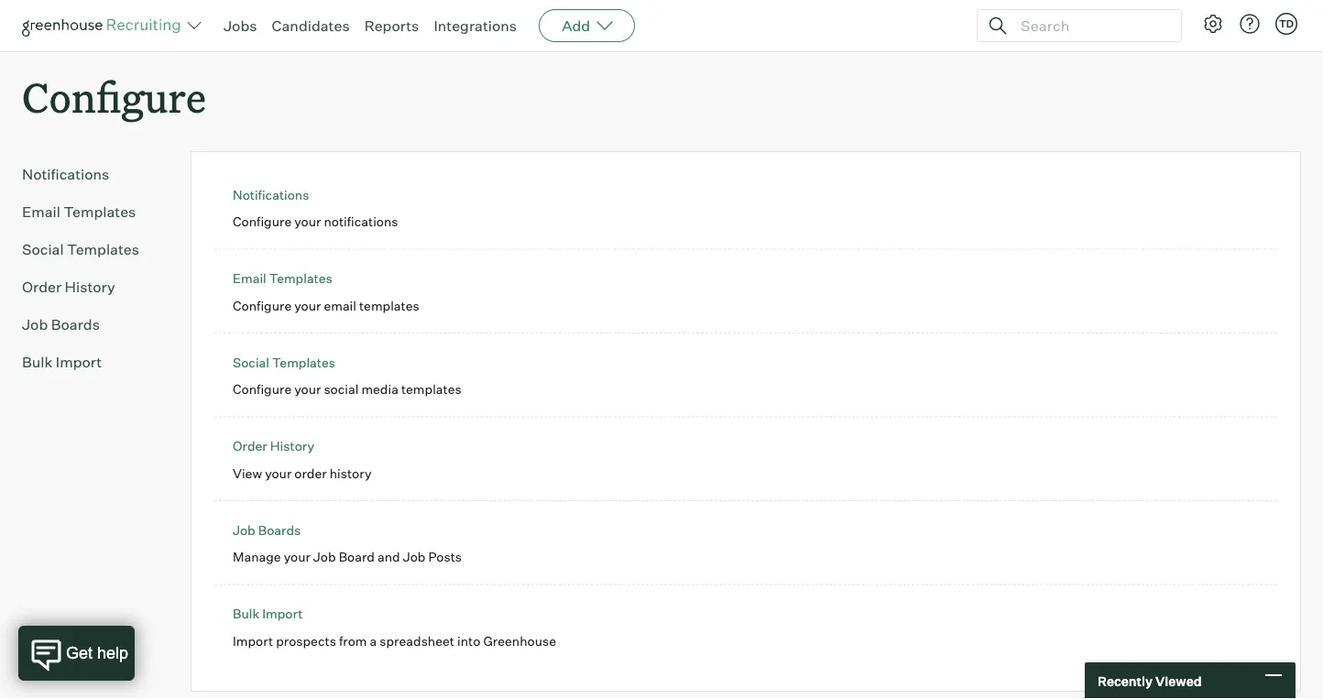 Task type: vqa. For each thing, say whether or not it's contained in the screenshot.
bottom "Notifications"
yes



Task type: locate. For each thing, give the bounding box(es) containing it.
1 vertical spatial social
[[233, 354, 269, 370]]

view your order history
[[233, 465, 372, 481]]

0 horizontal spatial notifications
[[22, 165, 109, 183]]

1 horizontal spatial notifications link
[[233, 187, 309, 203]]

media
[[361, 381, 399, 397]]

1 vertical spatial job boards
[[233, 522, 301, 538]]

0 horizontal spatial bulk import
[[22, 353, 102, 371]]

1 vertical spatial history
[[270, 438, 314, 454]]

1 horizontal spatial job boards
[[233, 522, 301, 538]]

notifications link
[[22, 163, 161, 185], [233, 187, 309, 203]]

0 vertical spatial bulk import
[[22, 353, 102, 371]]

1 horizontal spatial order
[[233, 438, 267, 454]]

history
[[65, 278, 115, 296], [270, 438, 314, 454]]

1 horizontal spatial bulk
[[233, 606, 260, 622]]

boards
[[51, 315, 100, 334], [258, 522, 301, 538]]

1 horizontal spatial boards
[[258, 522, 301, 538]]

1 vertical spatial order history
[[233, 438, 314, 454]]

0 vertical spatial social templates
[[22, 240, 139, 259]]

prospects
[[276, 633, 336, 649]]

1 horizontal spatial notifications
[[233, 187, 309, 203]]

0 horizontal spatial bulk import link
[[22, 351, 161, 373]]

job boards
[[22, 315, 100, 334], [233, 522, 301, 538]]

notifications
[[324, 214, 398, 230]]

0 vertical spatial order
[[22, 278, 61, 296]]

0 vertical spatial job boards
[[22, 315, 100, 334]]

social templates
[[22, 240, 139, 259], [233, 354, 335, 370]]

1 horizontal spatial job boards link
[[233, 522, 301, 538]]

1 vertical spatial bulk import link
[[233, 606, 303, 622]]

job
[[22, 315, 48, 334], [233, 522, 255, 538], [313, 549, 336, 565], [403, 549, 426, 565]]

0 horizontal spatial boards
[[51, 315, 100, 334]]

1 horizontal spatial social templates
[[233, 354, 335, 370]]

2 vertical spatial import
[[233, 633, 273, 649]]

import
[[56, 353, 102, 371], [262, 606, 303, 622], [233, 633, 273, 649]]

your for order
[[265, 465, 292, 481]]

configure
[[22, 70, 206, 124], [233, 214, 292, 230], [233, 298, 292, 314], [233, 381, 292, 397]]

0 vertical spatial notifications link
[[22, 163, 161, 185]]

1 vertical spatial notifications
[[233, 187, 309, 203]]

your right manage
[[284, 549, 310, 565]]

td button
[[1272, 9, 1301, 38]]

1 vertical spatial templates
[[401, 381, 462, 397]]

1 vertical spatial order
[[233, 438, 267, 454]]

bulk import link
[[22, 351, 161, 373], [233, 606, 303, 622]]

into
[[457, 633, 481, 649]]

0 horizontal spatial social templates
[[22, 240, 139, 259]]

0 vertical spatial import
[[56, 353, 102, 371]]

1 vertical spatial import
[[262, 606, 303, 622]]

job boards link
[[22, 314, 161, 336], [233, 522, 301, 538]]

email templates
[[22, 203, 136, 221], [233, 271, 332, 287]]

templates right media
[[401, 381, 462, 397]]

your left social
[[294, 381, 321, 397]]

1 horizontal spatial email templates
[[233, 271, 332, 287]]

social
[[324, 381, 359, 397]]

social
[[22, 240, 64, 259], [233, 354, 269, 370]]

0 horizontal spatial bulk
[[22, 353, 53, 371]]

your for job
[[284, 549, 310, 565]]

1 horizontal spatial social templates link
[[233, 354, 335, 370]]

bulk
[[22, 353, 53, 371], [233, 606, 260, 622]]

0 horizontal spatial order
[[22, 278, 61, 296]]

a
[[370, 633, 377, 649]]

templates
[[64, 203, 136, 221], [67, 240, 139, 259], [269, 271, 332, 287], [272, 354, 335, 370]]

your left email at the left of the page
[[294, 298, 321, 314]]

0 horizontal spatial social
[[22, 240, 64, 259]]

configure your email templates
[[233, 298, 420, 314]]

1 vertical spatial order history link
[[233, 438, 314, 454]]

0 vertical spatial order history link
[[22, 276, 161, 298]]

0 horizontal spatial job boards link
[[22, 314, 161, 336]]

0 vertical spatial job boards link
[[22, 314, 161, 336]]

td button
[[1276, 13, 1298, 35]]

0 vertical spatial templates
[[359, 298, 420, 314]]

email inside email templates link
[[22, 203, 60, 221]]

jobs
[[224, 16, 257, 35]]

your for email
[[294, 298, 321, 314]]

recently viewed
[[1098, 673, 1202, 689]]

1 vertical spatial email
[[233, 271, 266, 287]]

1 vertical spatial bulk
[[233, 606, 260, 622]]

1 vertical spatial social templates link
[[233, 354, 335, 370]]

configure your social media templates
[[233, 381, 462, 397]]

1 horizontal spatial bulk import
[[233, 606, 303, 622]]

1 horizontal spatial email templates link
[[233, 271, 332, 287]]

bulk inside bulk import 'link'
[[22, 353, 53, 371]]

board
[[339, 549, 375, 565]]

0 vertical spatial notifications
[[22, 165, 109, 183]]

0 horizontal spatial email templates link
[[22, 201, 161, 223]]

reports
[[364, 16, 419, 35]]

bulk import inside 'link'
[[22, 353, 102, 371]]

email templates link
[[22, 201, 161, 223], [233, 271, 332, 287]]

order history link
[[22, 276, 161, 298], [233, 438, 314, 454]]

0 vertical spatial bulk
[[22, 353, 53, 371]]

spreadsheet
[[380, 633, 455, 649]]

your left notifications
[[294, 214, 321, 230]]

1 horizontal spatial order history link
[[233, 438, 314, 454]]

your
[[294, 214, 321, 230], [294, 298, 321, 314], [294, 381, 321, 397], [265, 465, 292, 481], [284, 549, 310, 565]]

0 vertical spatial email templates
[[22, 203, 136, 221]]

0 vertical spatial boards
[[51, 315, 100, 334]]

0 horizontal spatial social templates link
[[22, 238, 161, 260]]

0 vertical spatial order history
[[22, 278, 115, 296]]

0 vertical spatial email
[[22, 203, 60, 221]]

posts
[[428, 549, 462, 565]]

templates
[[359, 298, 420, 314], [401, 381, 462, 397]]

0 horizontal spatial order history
[[22, 278, 115, 296]]

0 horizontal spatial email
[[22, 203, 60, 221]]

1 vertical spatial social templates
[[233, 354, 335, 370]]

0 horizontal spatial history
[[65, 278, 115, 296]]

1 horizontal spatial bulk import link
[[233, 606, 303, 622]]

from
[[339, 633, 367, 649]]

candidates
[[272, 16, 350, 35]]

order
[[22, 278, 61, 296], [233, 438, 267, 454]]

bulk import
[[22, 353, 102, 371], [233, 606, 303, 622]]

order history
[[22, 278, 115, 296], [233, 438, 314, 454]]

0 horizontal spatial order history link
[[22, 276, 161, 298]]

1 horizontal spatial history
[[270, 438, 314, 454]]

social templates link
[[22, 238, 161, 260], [233, 354, 335, 370]]

1 horizontal spatial social
[[233, 354, 269, 370]]

templates right email at the left of the page
[[359, 298, 420, 314]]

your right view
[[265, 465, 292, 481]]

viewed
[[1155, 673, 1202, 689]]

0 horizontal spatial email templates
[[22, 203, 136, 221]]

email
[[22, 203, 60, 221], [233, 271, 266, 287]]

1 vertical spatial boards
[[258, 522, 301, 538]]

notifications
[[22, 165, 109, 183], [233, 187, 309, 203]]

configure for email templates
[[233, 298, 292, 314]]

your for social
[[294, 381, 321, 397]]

reports link
[[364, 16, 419, 35]]



Task type: describe. For each thing, give the bounding box(es) containing it.
and
[[378, 549, 400, 565]]

manage
[[233, 549, 281, 565]]

configure for notifications
[[233, 214, 292, 230]]

configure your notifications
[[233, 214, 398, 230]]

view
[[233, 465, 262, 481]]

1 vertical spatial bulk import
[[233, 606, 303, 622]]

your for notifications
[[294, 214, 321, 230]]

history
[[330, 465, 372, 481]]

candidates link
[[272, 16, 350, 35]]

0 vertical spatial bulk import link
[[22, 351, 161, 373]]

0 vertical spatial social
[[22, 240, 64, 259]]

recently
[[1098, 673, 1153, 689]]

email
[[324, 298, 356, 314]]

integrations link
[[434, 16, 517, 35]]

1 horizontal spatial email
[[233, 271, 266, 287]]

jobs link
[[224, 16, 257, 35]]

1 vertical spatial email templates link
[[233, 271, 332, 287]]

integrations
[[434, 16, 517, 35]]

manage your job board and job posts
[[233, 549, 462, 565]]

1 horizontal spatial order history
[[233, 438, 314, 454]]

1 vertical spatial email templates
[[233, 271, 332, 287]]

0 horizontal spatial job boards
[[22, 315, 100, 334]]

add button
[[539, 9, 635, 42]]

configure for social templates
[[233, 381, 292, 397]]

0 vertical spatial history
[[65, 278, 115, 296]]

greenhouse
[[483, 633, 556, 649]]

0 vertical spatial email templates link
[[22, 201, 161, 223]]

order
[[294, 465, 327, 481]]

greenhouse recruiting image
[[22, 15, 187, 37]]

import inside 'link'
[[56, 353, 102, 371]]

Search text field
[[1016, 12, 1165, 39]]

td
[[1279, 17, 1294, 30]]

1 vertical spatial notifications link
[[233, 187, 309, 203]]

import prospects from a spreadsheet into greenhouse
[[233, 633, 556, 649]]

add
[[562, 16, 590, 35]]

configure image
[[1202, 13, 1224, 35]]

1 vertical spatial job boards link
[[233, 522, 301, 538]]

0 vertical spatial social templates link
[[22, 238, 161, 260]]

0 horizontal spatial notifications link
[[22, 163, 161, 185]]



